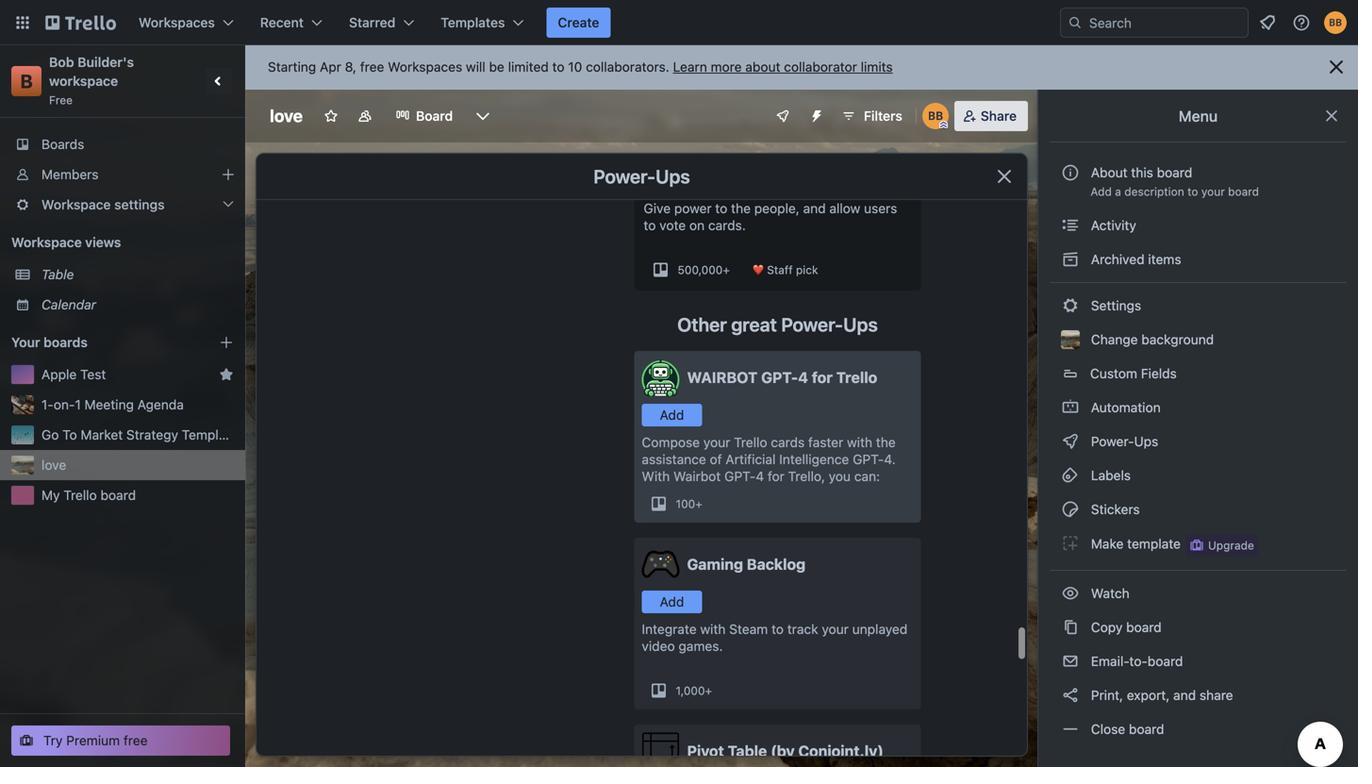 Task type: locate. For each thing, give the bounding box(es) containing it.
workspace settings button
[[0, 190, 245, 220]]

compose your trello cards faster with the assistance of artificial intelligence gpt-4. with wairbot gpt-4 for trello, you can:
[[642, 435, 896, 484]]

to
[[62, 427, 77, 443]]

2 vertical spatial your
[[822, 621, 849, 637]]

apple test
[[42, 367, 106, 382]]

+ down games.
[[705, 684, 713, 697]]

sm image inside archived items link
[[1062, 250, 1081, 269]]

add for wairbot gpt-4 for trello
[[660, 407, 685, 423]]

0 horizontal spatial 4
[[756, 469, 765, 484]]

primary element
[[0, 0, 1359, 45]]

4 sm image from the top
[[1062, 500, 1081, 519]]

1 horizontal spatial the
[[877, 435, 896, 450]]

1 vertical spatial with
[[701, 621, 726, 637]]

1 horizontal spatial with
[[848, 435, 873, 450]]

0 horizontal spatial ups
[[656, 165, 691, 187]]

add up 'compose'
[[660, 407, 685, 423]]

2 vertical spatial ups
[[1135, 434, 1159, 449]]

to left the 'track'
[[772, 621, 784, 637]]

bob builder (bobbuilder40) image right "open information menu" icon
[[1325, 11, 1348, 34]]

sm image left labels
[[1062, 466, 1081, 485]]

other great power-ups
[[678, 313, 878, 335]]

power- down pick
[[782, 313, 844, 335]]

workspace left views
[[11, 235, 82, 250]]

1 vertical spatial for
[[768, 469, 785, 484]]

0 vertical spatial love
[[270, 106, 303, 126]]

the inside give power to the people, and allow users to vote on cards.
[[732, 201, 751, 216]]

other
[[678, 313, 727, 335]]

bob builder (bobbuilder40) image
[[1325, 11, 1348, 34], [923, 103, 949, 129]]

to inside about this board add a description to your board
[[1188, 185, 1199, 198]]

stickers
[[1088, 502, 1141, 517]]

workspace down members
[[42, 197, 111, 212]]

board down export,
[[1130, 721, 1165, 737]]

0 vertical spatial +
[[723, 263, 730, 277]]

sm image left automation
[[1062, 398, 1081, 417]]

star or unstar board image
[[324, 109, 339, 124]]

sm image inside "close board" link
[[1062, 720, 1081, 739]]

0 vertical spatial and
[[804, 201, 826, 216]]

6 sm image from the top
[[1062, 652, 1081, 671]]

4 down the other great power-ups
[[799, 369, 809, 386]]

8,
[[345, 59, 357, 75]]

builder's
[[78, 54, 134, 70]]

a
[[1116, 185, 1122, 198]]

backlog
[[747, 555, 806, 573]]

2 vertical spatial add
[[660, 594, 685, 610]]

1-on-1 meeting agenda
[[42, 397, 184, 412]]

1 vertical spatial love
[[42, 457, 66, 473]]

b
[[20, 70, 33, 92]]

1 vertical spatial free
[[124, 733, 148, 748]]

board
[[1158, 165, 1193, 180], [1229, 185, 1260, 198], [101, 487, 136, 503], [1127, 620, 1162, 635], [1148, 654, 1184, 669], [1130, 721, 1165, 737]]

2 horizontal spatial +
[[723, 263, 730, 277]]

1 horizontal spatial +
[[705, 684, 713, 697]]

1 horizontal spatial trello
[[734, 435, 768, 450]]

0 vertical spatial your
[[1202, 185, 1226, 198]]

0 vertical spatial workspaces
[[139, 15, 215, 30]]

1 horizontal spatial power-ups
[[1088, 434, 1163, 449]]

1 sm image from the top
[[1062, 216, 1081, 235]]

workspace settings
[[42, 197, 165, 212]]

1 vertical spatial +
[[696, 497, 703, 511]]

1 vertical spatial ups
[[844, 313, 878, 335]]

the up 4.
[[877, 435, 896, 450]]

1 horizontal spatial free
[[360, 59, 384, 75]]

sm image left activity
[[1062, 216, 1081, 235]]

for left trello,
[[768, 469, 785, 484]]

power-ups
[[594, 165, 691, 187], [1088, 434, 1163, 449]]

0 vertical spatial table
[[42, 267, 74, 282]]

settings
[[114, 197, 165, 212]]

free right the premium
[[124, 733, 148, 748]]

power- up give
[[594, 165, 656, 187]]

0 horizontal spatial the
[[732, 201, 751, 216]]

0 horizontal spatial power-ups
[[594, 165, 691, 187]]

your inside about this board add a description to your board
[[1202, 185, 1226, 198]]

1 horizontal spatial power-
[[782, 313, 844, 335]]

2 sm image from the top
[[1062, 296, 1081, 315]]

1 horizontal spatial gpt-
[[762, 369, 799, 386]]

+ for gaming
[[705, 684, 713, 697]]

my trello board link
[[42, 486, 234, 505]]

and
[[804, 201, 826, 216], [1174, 688, 1197, 703]]

for
[[812, 369, 833, 386], [768, 469, 785, 484]]

labels
[[1088, 468, 1132, 483]]

your up activity link
[[1202, 185, 1226, 198]]

add left a
[[1091, 185, 1113, 198]]

trello inside compose your trello cards faster with the assistance of artificial intelligence gpt-4. with wairbot gpt-4 for trello, you can:
[[734, 435, 768, 450]]

your boards with 5 items element
[[11, 331, 191, 354]]

trello up artificial
[[734, 435, 768, 450]]

power ups image
[[776, 109, 791, 124]]

gpt- down artificial
[[725, 469, 756, 484]]

1 vertical spatial trello
[[734, 435, 768, 450]]

for up faster
[[812, 369, 833, 386]]

1 add button from the top
[[642, 404, 703, 427]]

pivot table (by conjoint.ly)
[[688, 742, 884, 760]]

to
[[553, 59, 565, 75], [1188, 185, 1199, 198], [716, 201, 728, 216], [644, 218, 656, 233], [772, 621, 784, 637]]

1 horizontal spatial bob builder (bobbuilder40) image
[[1325, 11, 1348, 34]]

2 vertical spatial gpt-
[[725, 469, 756, 484]]

cards
[[771, 435, 805, 450]]

your up of
[[704, 435, 731, 450]]

+ left ❤️ at the right top of page
[[723, 263, 730, 277]]

0 horizontal spatial your
[[704, 435, 731, 450]]

2 add button from the top
[[642, 591, 703, 613]]

sm image
[[1062, 216, 1081, 235], [1062, 398, 1081, 417], [1062, 466, 1081, 485], [1062, 500, 1081, 519], [1062, 618, 1081, 637], [1062, 720, 1081, 739]]

export,
[[1128, 688, 1171, 703]]

table up calendar
[[42, 267, 74, 282]]

0 horizontal spatial free
[[124, 733, 148, 748]]

0 horizontal spatial with
[[701, 621, 726, 637]]

workspaces up board link
[[388, 59, 463, 75]]

with right faster
[[848, 435, 873, 450]]

2 horizontal spatial power-
[[1092, 434, 1135, 449]]

add inside about this board add a description to your board
[[1091, 185, 1113, 198]]

add button up integrate
[[642, 591, 703, 613]]

bob
[[49, 54, 74, 70]]

gpt- up can:
[[853, 452, 885, 467]]

watch
[[1088, 586, 1134, 601]]

and left share
[[1174, 688, 1197, 703]]

2 horizontal spatial ups
[[1135, 434, 1159, 449]]

copy board link
[[1050, 612, 1348, 643]]

workspaces up workspace navigation collapse icon
[[139, 15, 215, 30]]

4 down artificial
[[756, 469, 765, 484]]

stickers link
[[1050, 495, 1348, 525]]

1 horizontal spatial for
[[812, 369, 833, 386]]

1 vertical spatial add button
[[642, 591, 703, 613]]

add button up 'compose'
[[642, 404, 703, 427]]

love up 'my'
[[42, 457, 66, 473]]

4 sm image from the top
[[1062, 534, 1081, 553]]

3 sm image from the top
[[1062, 466, 1081, 485]]

ups
[[656, 165, 691, 187], [844, 313, 878, 335], [1135, 434, 1159, 449]]

pick
[[796, 263, 819, 277]]

sm image for copy board
[[1062, 618, 1081, 637]]

copy board
[[1088, 620, 1162, 635]]

watch link
[[1050, 579, 1348, 609]]

0 vertical spatial workspace
[[42, 197, 111, 212]]

1 horizontal spatial 4
[[799, 369, 809, 386]]

create button
[[547, 8, 611, 38]]

2 vertical spatial +
[[705, 684, 713, 697]]

members
[[42, 167, 99, 182]]

0 vertical spatial for
[[812, 369, 833, 386]]

1 vertical spatial table
[[728, 742, 768, 760]]

strategy
[[126, 427, 178, 443]]

print, export, and share
[[1088, 688, 1234, 703]]

5 sm image from the top
[[1062, 618, 1081, 637]]

0 horizontal spatial love
[[42, 457, 66, 473]]

0 vertical spatial add
[[1091, 185, 1113, 198]]

table left the (by
[[728, 742, 768, 760]]

1 vertical spatial and
[[1174, 688, 1197, 703]]

filters button
[[836, 101, 909, 131]]

sm image inside copy board link
[[1062, 618, 1081, 637]]

to inside integrate with steam to track your unplayed video games.
[[772, 621, 784, 637]]

starting
[[268, 59, 316, 75]]

users
[[865, 201, 898, 216]]

your
[[1202, 185, 1226, 198], [704, 435, 731, 450], [822, 621, 849, 637]]

0 horizontal spatial +
[[696, 497, 703, 511]]

sm image inside stickers link
[[1062, 500, 1081, 519]]

+ down wairbot
[[696, 497, 703, 511]]

power-ups down automation
[[1088, 434, 1163, 449]]

add
[[1091, 185, 1113, 198], [660, 407, 685, 423], [660, 594, 685, 610]]

sm image for watch
[[1062, 584, 1081, 603]]

love inside 'link'
[[42, 457, 66, 473]]

1 vertical spatial the
[[877, 435, 896, 450]]

workspace for workspace views
[[11, 235, 82, 250]]

on-
[[54, 397, 75, 412]]

go to market strategy template link
[[42, 426, 238, 444]]

workspace visible image
[[358, 109, 373, 124]]

table link
[[42, 265, 234, 284]]

compose
[[642, 435, 700, 450]]

faster
[[809, 435, 844, 450]]

the inside compose your trello cards faster with the assistance of artificial intelligence gpt-4. with wairbot gpt-4 for trello, you can:
[[877, 435, 896, 450]]

bob builder (bobbuilder40) image right filters
[[923, 103, 949, 129]]

board down love 'link'
[[101, 487, 136, 503]]

filters
[[864, 108, 903, 124]]

sm image left close
[[1062, 720, 1081, 739]]

love left star or unstar board image
[[270, 106, 303, 126]]

sm image inside settings link
[[1062, 296, 1081, 315]]

board up print, export, and share
[[1148, 654, 1184, 669]]

upgrade button
[[1186, 534, 1259, 557]]

1 horizontal spatial workspaces
[[388, 59, 463, 75]]

sm image inside print, export, and share link
[[1062, 686, 1081, 705]]

sm image left stickers
[[1062, 500, 1081, 519]]

meeting
[[84, 397, 134, 412]]

500,000
[[678, 263, 723, 277]]

activity link
[[1050, 210, 1348, 241]]

3 sm image from the top
[[1062, 432, 1081, 451]]

1 horizontal spatial love
[[270, 106, 303, 126]]

5 sm image from the top
[[1062, 584, 1081, 603]]

limits
[[861, 59, 893, 75]]

sm image inside watch link
[[1062, 584, 1081, 603]]

0 horizontal spatial bob builder (bobbuilder40) image
[[923, 103, 949, 129]]

search image
[[1068, 15, 1083, 30]]

workspaces inside popup button
[[139, 15, 215, 30]]

apple test link
[[42, 365, 211, 384]]

and left allow
[[804, 201, 826, 216]]

gaming backlog
[[688, 555, 806, 573]]

starting apr 8, free workspaces will be limited to 10 collaborators. learn more about collaborator limits
[[268, 59, 893, 75]]

1 vertical spatial add
[[660, 407, 685, 423]]

template
[[182, 427, 238, 443]]

to up activity link
[[1188, 185, 1199, 198]]

0 vertical spatial the
[[732, 201, 751, 216]]

customize views image
[[474, 107, 493, 126]]

sm image inside labels link
[[1062, 466, 1081, 485]]

gpt-
[[762, 369, 799, 386], [853, 452, 885, 467], [725, 469, 756, 484]]

board link
[[384, 101, 464, 131]]

table
[[42, 267, 74, 282], [728, 742, 768, 760]]

1 horizontal spatial your
[[822, 621, 849, 637]]

board up activity link
[[1229, 185, 1260, 198]]

0 horizontal spatial and
[[804, 201, 826, 216]]

email-
[[1092, 654, 1130, 669]]

2 horizontal spatial your
[[1202, 185, 1226, 198]]

close board
[[1088, 721, 1165, 737]]

sm image inside activity link
[[1062, 216, 1081, 235]]

to left 10
[[553, 59, 565, 75]]

power- up labels
[[1092, 434, 1135, 449]]

sm image left copy
[[1062, 618, 1081, 637]]

workspace inside workspace settings popup button
[[42, 197, 111, 212]]

sm image for settings
[[1062, 296, 1081, 315]]

0 horizontal spatial trello
[[64, 487, 97, 503]]

2 sm image from the top
[[1062, 398, 1081, 417]]

power-ups up give
[[594, 165, 691, 187]]

1,000
[[676, 684, 705, 697]]

boards link
[[0, 129, 245, 159]]

1 sm image from the top
[[1062, 250, 1081, 269]]

trello right 'my'
[[64, 487, 97, 503]]

sm image inside email-to-board link
[[1062, 652, 1081, 671]]

0 vertical spatial trello
[[837, 369, 878, 386]]

integrate with steam to track your unplayed video games.
[[642, 621, 908, 654]]

sm image for make template
[[1062, 534, 1081, 553]]

6 sm image from the top
[[1062, 720, 1081, 739]]

change background
[[1088, 332, 1215, 347]]

1 vertical spatial 4
[[756, 469, 765, 484]]

artificial
[[726, 452, 776, 467]]

1 vertical spatial power-
[[782, 313, 844, 335]]

workspaces button
[[127, 8, 245, 38]]

sm image
[[1062, 250, 1081, 269], [1062, 296, 1081, 315], [1062, 432, 1081, 451], [1062, 534, 1081, 553], [1062, 584, 1081, 603], [1062, 652, 1081, 671], [1062, 686, 1081, 705]]

calendar link
[[42, 295, 234, 314]]

your inside integrate with steam to track your unplayed video games.
[[822, 621, 849, 637]]

workspaces
[[139, 15, 215, 30], [388, 59, 463, 75]]

free right the 8,
[[360, 59, 384, 75]]

0 vertical spatial bob builder (bobbuilder40) image
[[1325, 11, 1348, 34]]

0 vertical spatial with
[[848, 435, 873, 450]]

workspace
[[42, 197, 111, 212], [11, 235, 82, 250]]

open information menu image
[[1293, 13, 1312, 32]]

gpt- down the other great power-ups
[[762, 369, 799, 386]]

with up games.
[[701, 621, 726, 637]]

assistance
[[642, 452, 707, 467]]

automation image
[[802, 101, 829, 127]]

0 vertical spatial add button
[[642, 404, 703, 427]]

share
[[1200, 688, 1234, 703]]

cards.
[[709, 218, 746, 233]]

sm image inside the power-ups link
[[1062, 432, 1081, 451]]

2 vertical spatial trello
[[64, 487, 97, 503]]

you
[[829, 469, 851, 484]]

0 horizontal spatial for
[[768, 469, 785, 484]]

7 sm image from the top
[[1062, 686, 1081, 705]]

sm image for print, export, and share
[[1062, 686, 1081, 705]]

2 horizontal spatial trello
[[837, 369, 878, 386]]

apple
[[42, 367, 77, 382]]

1 horizontal spatial and
[[1174, 688, 1197, 703]]

steam
[[730, 621, 768, 637]]

the up cards.
[[732, 201, 751, 216]]

0 horizontal spatial workspaces
[[139, 15, 215, 30]]

bob builder's workspace link
[[49, 54, 137, 89]]

1 vertical spatial workspace
[[11, 235, 82, 250]]

2 horizontal spatial gpt-
[[853, 452, 885, 467]]

1 vertical spatial your
[[704, 435, 731, 450]]

your inside compose your trello cards faster with the assistance of artificial intelligence gpt-4. with wairbot gpt-4 for trello, you can:
[[704, 435, 731, 450]]

add up integrate
[[660, 594, 685, 610]]

sm image inside the automation link
[[1062, 398, 1081, 417]]

make template
[[1088, 536, 1182, 552]]

0 horizontal spatial power-
[[594, 165, 656, 187]]

sm image for stickers
[[1062, 500, 1081, 519]]

trello up faster
[[837, 369, 878, 386]]

power-
[[594, 165, 656, 187], [782, 313, 844, 335], [1092, 434, 1135, 449]]

1 vertical spatial power-ups
[[1088, 434, 1163, 449]]

your right the 'track'
[[822, 621, 849, 637]]

0 vertical spatial ups
[[656, 165, 691, 187]]

add button
[[642, 404, 703, 427], [642, 591, 703, 613]]

0 vertical spatial power-
[[594, 165, 656, 187]]



Task type: describe. For each thing, give the bounding box(es) containing it.
100 +
[[676, 497, 703, 511]]

make
[[1092, 536, 1124, 552]]

for inside compose your trello cards faster with the assistance of artificial intelligence gpt-4. with wairbot gpt-4 for trello, you can:
[[768, 469, 785, 484]]

copy
[[1092, 620, 1123, 635]]

archived items
[[1088, 252, 1182, 267]]

close board link
[[1050, 714, 1348, 745]]

change
[[1092, 332, 1139, 347]]

1 vertical spatial workspaces
[[388, 59, 463, 75]]

about this board add a description to your board
[[1091, 165, 1260, 198]]

email-to-board link
[[1050, 646, 1348, 677]]

1 horizontal spatial ups
[[844, 313, 878, 335]]

0 vertical spatial power-ups
[[594, 165, 691, 187]]

track
[[788, 621, 819, 637]]

sm image for close board
[[1062, 720, 1081, 739]]

about
[[746, 59, 781, 75]]

integrate
[[642, 621, 697, 637]]

sm image for email-to-board
[[1062, 652, 1081, 671]]

this
[[1132, 165, 1154, 180]]

menu
[[1180, 107, 1219, 125]]

wairbot
[[674, 469, 721, 484]]

print,
[[1092, 688, 1124, 703]]

settings link
[[1050, 291, 1348, 321]]

on
[[690, 218, 705, 233]]

templates
[[441, 15, 505, 30]]

sm image for automation
[[1062, 398, 1081, 417]]

trello,
[[789, 469, 826, 484]]

people,
[[755, 201, 800, 216]]

with inside integrate with steam to track your unplayed video games.
[[701, 621, 726, 637]]

b link
[[11, 66, 42, 96]]

2 vertical spatial power-
[[1092, 434, 1135, 449]]

10
[[568, 59, 583, 75]]

vote
[[660, 218, 686, 233]]

to-
[[1130, 654, 1148, 669]]

workspace navigation collapse icon image
[[206, 68, 232, 94]]

boards
[[44, 335, 88, 350]]

add button for wairbot gpt-4 for trello
[[642, 404, 703, 427]]

close
[[1092, 721, 1126, 737]]

my trello board
[[42, 487, 136, 503]]

recent button
[[249, 8, 334, 38]]

conjoint.ly)
[[799, 742, 884, 760]]

intelligence
[[780, 452, 850, 467]]

items
[[1149, 252, 1182, 267]]

will
[[466, 59, 486, 75]]

1 horizontal spatial table
[[728, 742, 768, 760]]

about
[[1092, 165, 1128, 180]]

and inside give power to the people, and allow users to vote on cards.
[[804, 201, 826, 216]]

sm image for power-ups
[[1062, 432, 1081, 451]]

1 vertical spatial bob builder (bobbuilder40) image
[[923, 103, 949, 129]]

add button for gaming backlog
[[642, 591, 703, 613]]

learn more about collaborator limits link
[[673, 59, 893, 75]]

templates button
[[430, 8, 536, 38]]

100
[[676, 497, 696, 511]]

with
[[642, 469, 670, 484]]

❤️ staff pick
[[753, 263, 819, 277]]

upgrade
[[1209, 539, 1255, 552]]

fields
[[1142, 366, 1178, 381]]

try premium free button
[[11, 726, 230, 756]]

go
[[42, 427, 59, 443]]

power
[[675, 201, 712, 216]]

test
[[80, 367, 106, 382]]

custom fields button
[[1050, 359, 1348, 389]]

add for gaming backlog
[[660, 594, 685, 610]]

try
[[43, 733, 63, 748]]

great
[[732, 313, 777, 335]]

1-on-1 meeting agenda link
[[42, 395, 234, 414]]

1 vertical spatial gpt-
[[853, 452, 885, 467]]

Search field
[[1083, 8, 1249, 37]]

unplayed
[[853, 621, 908, 637]]

custom fields
[[1091, 366, 1178, 381]]

custom
[[1091, 366, 1138, 381]]

your
[[11, 335, 40, 350]]

starred icon image
[[219, 367, 234, 382]]

+ for wairbot
[[696, 497, 703, 511]]

wairbot gpt-4 for trello
[[688, 369, 878, 386]]

sm image for archived items
[[1062, 250, 1081, 269]]

create
[[558, 15, 600, 30]]

market
[[81, 427, 123, 443]]

Board name text field
[[260, 101, 312, 131]]

4.
[[885, 452, 896, 467]]

back to home image
[[45, 8, 116, 38]]

sm image for labels
[[1062, 466, 1081, 485]]

4 inside compose your trello cards faster with the assistance of artificial intelligence gpt-4. with wairbot gpt-4 for trello, you can:
[[756, 469, 765, 484]]

love inside text box
[[270, 106, 303, 126]]

0 notifications image
[[1257, 11, 1280, 34]]

more
[[711, 59, 742, 75]]

collaborator
[[784, 59, 858, 75]]

email-to-board
[[1088, 654, 1184, 669]]

this member is an admin of this board. image
[[940, 121, 948, 129]]

add board image
[[219, 335, 234, 350]]

0 horizontal spatial gpt-
[[725, 469, 756, 484]]

members link
[[0, 159, 245, 190]]

activity
[[1088, 218, 1137, 233]]

games.
[[679, 638, 723, 654]]

0 horizontal spatial table
[[42, 267, 74, 282]]

calendar
[[42, 297, 96, 312]]

of
[[710, 452, 723, 467]]

wairbot
[[688, 369, 758, 386]]

change background link
[[1050, 325, 1348, 355]]

workspace for workspace settings
[[42, 197, 111, 212]]

premium
[[66, 733, 120, 748]]

board up description
[[1158, 165, 1193, 180]]

learn
[[673, 59, 708, 75]]

to up cards.
[[716, 201, 728, 216]]

trello inside my trello board link
[[64, 487, 97, 503]]

to down give
[[644, 218, 656, 233]]

power-ups link
[[1050, 427, 1348, 457]]

board
[[416, 108, 453, 124]]

template
[[1128, 536, 1182, 552]]

0 vertical spatial gpt-
[[762, 369, 799, 386]]

your boards
[[11, 335, 88, 350]]

0 vertical spatial 4
[[799, 369, 809, 386]]

with inside compose your trello cards faster with the assistance of artificial intelligence gpt-4. with wairbot gpt-4 for trello, you can:
[[848, 435, 873, 450]]

0 vertical spatial free
[[360, 59, 384, 75]]

1-
[[42, 397, 54, 412]]

free inside the try premium free button
[[124, 733, 148, 748]]

staff
[[768, 263, 793, 277]]

sm image for activity
[[1062, 216, 1081, 235]]

board up the to-
[[1127, 620, 1162, 635]]

bob builder's workspace free
[[49, 54, 137, 107]]

background
[[1142, 332, 1215, 347]]



Task type: vqa. For each thing, say whether or not it's contained in the screenshot.
the bottom Gary Orlando (garyorlando) Image
no



